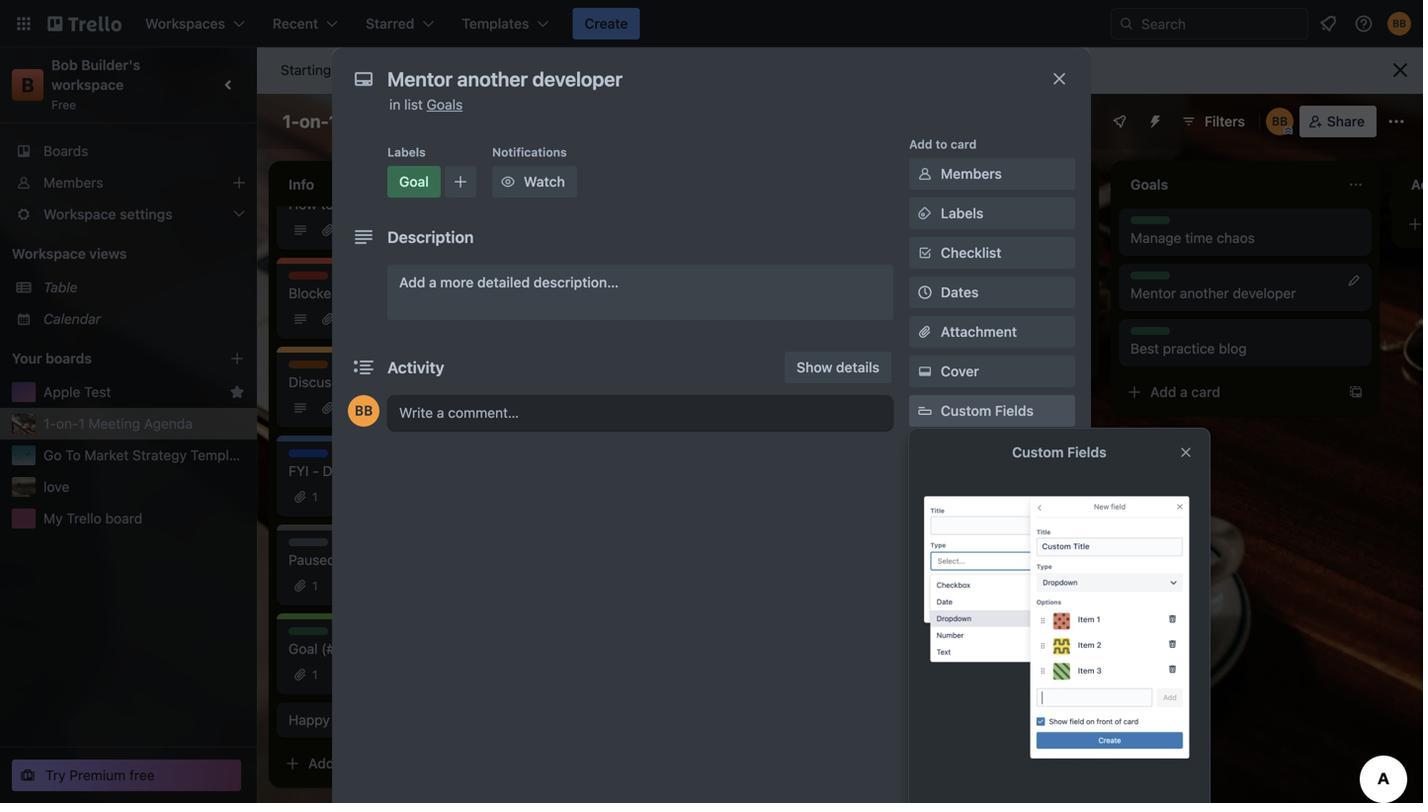 Task type: describe. For each thing, give the bounding box(es) containing it.
feedback
[[981, 285, 1041, 302]]

test
[[84, 384, 111, 400]]

try premium free
[[45, 768, 155, 784]]

1 horizontal spatial members
[[941, 166, 1002, 182]]

my
[[43, 511, 63, 527]]

color: green, title: "goal" element for manage
[[1131, 216, 1170, 231]]

on- inside 1-on-1 meeting agenda text box
[[300, 111, 329, 132]]

discuss
[[423, 552, 472, 568]]

add a card button for manage time chaos
[[1119, 377, 1337, 408]]

boards link
[[0, 135, 257, 167]]

create from template… image
[[1068, 349, 1083, 365]]

i think we can improve velocity if we make some tooling changes. link
[[569, 379, 799, 418]]

program
[[934, 230, 988, 246]]

chaos
[[1217, 230, 1255, 246]]

1 down apple test
[[78, 416, 85, 432]]

report?
[[875, 305, 921, 321]]

color: red, title: "blocker" element
[[289, 272, 332, 287]]

discuss left suggested
[[289, 374, 339, 390]]

time
[[1186, 230, 1213, 246]]

0 horizontal spatial 1-on-1 meeting agenda
[[43, 416, 193, 432]]

the inside i've drafted my goals for the next few months. any feedback?
[[728, 305, 749, 321]]

notifications
[[492, 145, 567, 159]]

automation
[[909, 572, 977, 586]]

bob builder's workspace free
[[51, 57, 144, 112]]

color: orange, title: "discuss" element for discuss - suggested topic (#3)
[[289, 361, 333, 376]]

1 horizontal spatial free
[[377, 62, 403, 78]]

activity
[[388, 358, 444, 377]]

to left use at the top of the page
[[321, 196, 334, 213]]

in list goals
[[389, 96, 463, 113]]

goals link
[[427, 96, 463, 113]]

discuss right 'add board' image
[[289, 362, 333, 376]]

1 vertical spatial custom fields
[[1013, 444, 1107, 461]]

give
[[951, 285, 978, 302]]

0 vertical spatial ups
[[951, 454, 974, 468]]

love
[[43, 479, 69, 495]]

can inside the team is stuck on x, how can we move forward?
[[753, 230, 776, 246]]

0 horizontal spatial members
[[43, 174, 103, 191]]

free inside button
[[129, 768, 155, 784]]

how to use this board link
[[289, 195, 518, 215]]

open information menu image
[[1354, 14, 1374, 34]]

a left more
[[429, 274, 437, 291]]

attachment
[[941, 324, 1017, 340]]

we inside the team is stuck on x, how can we move forward?
[[779, 230, 797, 246]]

will
[[488, 62, 509, 78]]

sm image
[[915, 362, 935, 382]]

drafted
[[595, 305, 642, 321]]

this
[[364, 196, 387, 213]]

create button
[[573, 8, 640, 40]]

any
[[652, 325, 676, 341]]

make
[[569, 400, 604, 416]]

can
[[850, 285, 875, 302]]

goal for goal manage time chaos
[[1131, 217, 1157, 231]]

some
[[607, 400, 642, 416]]

the inside discuss can you please give feedback on the report?
[[850, 305, 871, 321]]

interested
[[388, 463, 453, 479]]

add power-ups link
[[909, 514, 1076, 546]]

discussion
[[396, 285, 464, 302]]

add up new training program on the right top of page
[[909, 137, 933, 151]]

goal manage time chaos
[[1131, 217, 1255, 246]]

watch button
[[492, 166, 577, 198]]

your
[[12, 350, 42, 367]]

calendar
[[43, 311, 101, 327]]

2 fyi from the top
[[289, 463, 309, 479]]

0 horizontal spatial members link
[[0, 167, 257, 199]]

1 inside text box
[[329, 111, 338, 132]]

goal for goal goal (#1)
[[289, 629, 315, 643]]

for
[[707, 305, 724, 321]]

goal mentor another developer
[[1131, 273, 1297, 302]]

0 horizontal spatial agenda
[[144, 416, 193, 432]]

on inside discuss can you please give feedback on the report?
[[1044, 285, 1060, 302]]

list
[[404, 96, 423, 113]]

blocker blocker - timely discussion (#4)
[[289, 273, 495, 302]]

0 notifications image
[[1317, 12, 1340, 36]]

1 vertical spatial meeting
[[88, 416, 140, 432]]

1 horizontal spatial members link
[[909, 158, 1076, 190]]

close popover image
[[1178, 445, 1194, 461]]

add board image
[[229, 351, 245, 367]]

builder's
[[81, 57, 140, 73]]

cover
[[941, 363, 979, 380]]

developer
[[1233, 285, 1297, 302]]

manage
[[1131, 230, 1182, 246]]

power ups image
[[1112, 114, 1128, 129]]

i've drafted my goals for the next few months. any feedback? link
[[569, 303, 799, 343]]

discuss - suggested topic (#3) link
[[289, 373, 518, 392]]

color: green, title: "goal" element up happy
[[289, 628, 328, 643]]

show menu image
[[1387, 112, 1407, 131]]

x,
[[706, 230, 719, 246]]

my trello board link
[[43, 509, 245, 529]]

add button button
[[909, 595, 1076, 627]]

on- inside 1-on-1 meeting agenda link
[[56, 416, 78, 432]]

board inside how to use this board link
[[391, 196, 428, 213]]

labels link
[[909, 198, 1076, 229]]

add button
[[941, 603, 1014, 619]]

blocker - timely discussion (#4) link
[[289, 284, 518, 303]]

a for 'add a card' button corresponding to manage time chaos
[[1180, 384, 1188, 400]]

1 for paused
[[312, 579, 318, 593]]

1 horizontal spatial bob builder (bobbuilder40) image
[[1266, 108, 1294, 135]]

power- inside "link"
[[971, 521, 1017, 538]]

boards
[[46, 350, 92, 367]]

apple test
[[43, 384, 111, 400]]

stuck
[[647, 230, 682, 246]]

starting apr 8, free workspaces will be limited to 10 collaborators.
[[281, 62, 702, 78]]

custom inside custom fields button
[[941, 403, 992, 419]]

starred icon image
[[229, 385, 245, 400]]

more
[[440, 274, 474, 291]]

Write a comment text field
[[388, 395, 894, 431]]

primary element
[[0, 0, 1423, 47]]

discuss can you please give feedback on the report?
[[850, 273, 1060, 321]]

we down show
[[780, 380, 798, 396]]

create from template… image
[[1348, 385, 1364, 400]]

1 paused from the top
[[289, 540, 331, 554]]

can you please give feedback on the report? link
[[850, 284, 1079, 323]]

trello
[[67, 511, 102, 527]]

card up labels link
[[951, 137, 977, 151]]

1 for goal
[[312, 668, 318, 682]]

your boards with 5 items element
[[12, 347, 200, 371]]

manage time chaos link
[[1131, 228, 1360, 248]]

filters
[[1205, 113, 1245, 129]]

color: green, title: "goal" element right the this
[[388, 166, 441, 198]]

add power-ups
[[941, 521, 1043, 538]]

1- inside text box
[[283, 111, 300, 132]]

add a card for manage time chaos
[[1151, 384, 1221, 400]]

suggested
[[352, 374, 421, 390]]

make
[[941, 761, 976, 777]]

upgrade image image
[[921, 476, 1198, 781]]

move
[[569, 250, 604, 266]]

strategy
[[132, 447, 187, 464]]

automation image
[[1140, 106, 1167, 133]]

- for blocker
[[340, 285, 347, 302]]

workspace views
[[12, 246, 127, 262]]

i've drafted my goals for the next few months. any feedback?
[[569, 305, 780, 341]]

mentor another developer link
[[1131, 284, 1360, 303]]

show
[[797, 359, 833, 376]]

apr
[[335, 62, 358, 78]]

1 vertical spatial fields
[[1068, 444, 1107, 461]]

add inside add a more detailed description… link
[[399, 274, 425, 291]]

attachment button
[[909, 316, 1076, 348]]

can inside i think we can improve velocity if we make some tooling changes.
[[634, 380, 657, 396]]

1 for fyi
[[312, 490, 318, 504]]

1-on-1 meeting agenda inside text box
[[283, 111, 480, 132]]

0 vertical spatial labels
[[388, 145, 426, 159]]

paused paused - no need to discuss (#0)
[[289, 540, 503, 568]]

b
[[21, 73, 34, 96]]

my trello board
[[43, 511, 142, 527]]

love link
[[43, 477, 245, 497]]

use
[[337, 196, 360, 213]]

confluence
[[941, 482, 1016, 498]]

sm image for labels
[[915, 204, 935, 223]]

if inside i think we can improve velocity if we make some tooling changes.
[[768, 380, 776, 396]]



Task type: locate. For each thing, give the bounding box(es) containing it.
1 horizontal spatial color: orange, title: "discuss" element
[[850, 272, 895, 287]]

team
[[598, 230, 629, 246]]

mentor
[[1131, 285, 1176, 302]]

bob builder (bobbuilder40) image right 'filters'
[[1266, 108, 1294, 135]]

- for discuss
[[342, 374, 349, 390]]

1 vertical spatial if
[[376, 463, 384, 479]]

Search field
[[1135, 9, 1308, 39]]

if right 'velocity'
[[768, 380, 776, 396]]

labels up program
[[941, 205, 984, 221]]

fyi - discuss if interested (#6) link
[[289, 462, 518, 481]]

1 vertical spatial agenda
[[144, 416, 193, 432]]

1 vertical spatial on-
[[56, 416, 78, 432]]

0 vertical spatial add a card button
[[838, 341, 1056, 373]]

board right the this
[[391, 196, 428, 213]]

filters button
[[1175, 106, 1251, 137]]

2 paused from the top
[[289, 552, 336, 568]]

my
[[646, 305, 665, 321]]

discuss up report? at right top
[[850, 273, 895, 287]]

1 vertical spatial add a card button
[[1119, 377, 1337, 408]]

color: green, title: "goal" element left "time"
[[1131, 216, 1170, 231]]

if inside the fyi fyi - discuss if interested (#6)
[[376, 463, 384, 479]]

1 vertical spatial add a card
[[1151, 384, 1221, 400]]

2 horizontal spatial add a card button
[[1119, 377, 1337, 408]]

new
[[850, 230, 879, 246]]

meeting inside text box
[[342, 111, 411, 132]]

color: green, title: "goal" element for mentor
[[1131, 272, 1170, 287]]

- inside paused paused - no need to discuss (#0)
[[339, 552, 346, 568]]

add
[[909, 137, 933, 151], [399, 274, 425, 291], [870, 348, 896, 365], [1151, 384, 1177, 400], [941, 521, 967, 538], [941, 603, 967, 619], [308, 756, 335, 772]]

on inside the team is stuck on x, how can we move forward?
[[686, 230, 702, 246]]

on left x,
[[686, 230, 702, 246]]

0 vertical spatial 1-on-1 meeting agenda
[[283, 111, 480, 132]]

add a card down happy
[[308, 756, 379, 772]]

1-
[[283, 111, 300, 132], [43, 416, 56, 432]]

2 horizontal spatial bob builder (bobbuilder40) image
[[1388, 12, 1412, 36]]

custom fields down custom fields button
[[1013, 444, 1107, 461]]

0 vertical spatial color: orange, title: "discuss" element
[[850, 272, 895, 287]]

to inside paused paused - no need to discuss (#0)
[[407, 552, 420, 568]]

0 horizontal spatial custom
[[941, 403, 992, 419]]

color: green, title: "goal" element
[[388, 166, 441, 198], [1131, 216, 1170, 231], [1131, 272, 1170, 287], [1131, 327, 1170, 342], [289, 628, 328, 643]]

0 horizontal spatial bob builder (bobbuilder40) image
[[348, 395, 380, 427]]

views
[[89, 246, 127, 262]]

0 horizontal spatial meeting
[[88, 416, 140, 432]]

custom fields down cover link at the top of the page
[[941, 403, 1034, 419]]

few
[[569, 325, 592, 341]]

color: green, title: "goal" element down manage on the top of page
[[1131, 272, 1170, 287]]

i've
[[569, 305, 592, 321]]

a left sm icon
[[900, 348, 907, 365]]

meeting
[[342, 111, 411, 132], [88, 416, 140, 432]]

new training program
[[850, 230, 988, 246]]

add a card down the 'practice'
[[1151, 384, 1221, 400]]

months.
[[596, 325, 648, 341]]

try
[[45, 768, 66, 784]]

goal goal (#1)
[[289, 629, 347, 657]]

add a card button down happy link
[[277, 748, 494, 780]]

starting
[[281, 62, 331, 78]]

can
[[753, 230, 776, 246], [634, 380, 657, 396]]

0 vertical spatial power-
[[909, 454, 951, 468]]

happy link
[[289, 711, 518, 731]]

forward?
[[608, 250, 663, 266]]

sm image down add to card
[[915, 164, 935, 184]]

add down confluence at the bottom right of the page
[[941, 521, 967, 538]]

on- down starting
[[300, 111, 329, 132]]

sm image
[[915, 164, 935, 184], [498, 172, 518, 192], [915, 204, 935, 223]]

dates
[[941, 284, 979, 301]]

meeting up "market" at bottom
[[88, 416, 140, 432]]

you
[[879, 285, 902, 302]]

2 vertical spatial add a card
[[308, 756, 379, 772]]

bob builder's workspace link
[[51, 57, 144, 93]]

(#0)
[[476, 552, 503, 568]]

a
[[429, 274, 437, 291], [900, 348, 907, 365], [1180, 384, 1188, 400], [338, 756, 346, 772]]

is
[[633, 230, 644, 246]]

search image
[[1119, 16, 1135, 32]]

1 horizontal spatial 1-
[[283, 111, 300, 132]]

- left suggested
[[342, 374, 349, 390]]

0 horizontal spatial free
[[129, 768, 155, 784]]

how
[[289, 196, 317, 213]]

on right feedback
[[1044, 285, 1060, 302]]

0 vertical spatial if
[[768, 380, 776, 396]]

color: black, title: "paused" element
[[289, 539, 331, 554]]

we right how
[[779, 230, 797, 246]]

color: blue, title: "fyi" element
[[289, 450, 328, 465]]

1- down starting
[[283, 111, 300, 132]]

1 horizontal spatial add a card button
[[838, 341, 1056, 373]]

fyi up color: black, title: "paused" element
[[289, 463, 309, 479]]

1 horizontal spatial meeting
[[342, 111, 411, 132]]

go to market strategy template link
[[43, 446, 249, 466]]

1 vertical spatial custom
[[1013, 444, 1064, 461]]

we up "some"
[[612, 380, 630, 396]]

meeting down '8,'
[[342, 111, 411, 132]]

on- down apple at the left top
[[56, 416, 78, 432]]

ups up confluence at the bottom right of the page
[[951, 454, 974, 468]]

add right timely
[[399, 274, 425, 291]]

best practice blog link
[[1131, 339, 1360, 359]]

dates button
[[909, 277, 1076, 308]]

labels inside labels link
[[941, 205, 984, 221]]

add down happy
[[308, 756, 335, 772]]

0 horizontal spatial ups
[[951, 454, 974, 468]]

create
[[585, 15, 628, 32]]

to up labels link
[[936, 137, 948, 151]]

1 vertical spatial can
[[634, 380, 657, 396]]

1 fyi from the top
[[289, 451, 307, 465]]

custom down custom fields button
[[1013, 444, 1064, 461]]

1 vertical spatial 1-on-1 meeting agenda
[[43, 416, 193, 432]]

members down add to card
[[941, 166, 1002, 182]]

0 horizontal spatial color: orange, title: "discuss" element
[[289, 361, 333, 376]]

if
[[768, 380, 776, 396], [376, 463, 384, 479]]

0 horizontal spatial can
[[634, 380, 657, 396]]

board
[[391, 196, 428, 213], [105, 511, 142, 527]]

2 vertical spatial bob builder (bobbuilder40) image
[[348, 395, 380, 427]]

agenda down workspaces
[[415, 111, 480, 132]]

color: orange, title: "discuss" element for can you please give feedback on the report?
[[850, 272, 895, 287]]

1- up go
[[43, 416, 56, 432]]

0 vertical spatial can
[[753, 230, 776, 246]]

discuss inside discuss can you please give feedback on the report?
[[850, 273, 895, 287]]

- left no
[[339, 552, 346, 568]]

0 vertical spatial free
[[377, 62, 403, 78]]

1 the from the left
[[728, 305, 749, 321]]

add a card for new training program
[[870, 348, 940, 365]]

fields down cover link at the top of the page
[[995, 403, 1034, 419]]

add inside add button button
[[941, 603, 967, 619]]

1 horizontal spatial if
[[768, 380, 776, 396]]

a for 'add a card' button corresponding to new training program
[[900, 348, 907, 365]]

2 the from the left
[[850, 305, 871, 321]]

0 horizontal spatial power-
[[909, 454, 951, 468]]

free right '8,'
[[377, 62, 403, 78]]

- inside the fyi fyi - discuss if interested (#6)
[[313, 463, 319, 479]]

0 vertical spatial agenda
[[415, 111, 480, 132]]

goal inside goal mentor another developer
[[1131, 273, 1157, 287]]

agenda
[[415, 111, 480, 132], [144, 416, 193, 432]]

1-on-1 meeting agenda down '8,'
[[283, 111, 480, 132]]

1 vertical spatial ups
[[1017, 521, 1043, 538]]

market
[[84, 447, 129, 464]]

tooling
[[646, 400, 689, 416]]

changes.
[[693, 400, 751, 416]]

add down best
[[1151, 384, 1177, 400]]

add a card button down attachment
[[838, 341, 1056, 373]]

1 horizontal spatial board
[[391, 196, 428, 213]]

sm image up new training program on the right top of page
[[915, 204, 935, 223]]

to
[[579, 62, 592, 78], [936, 137, 948, 151], [321, 196, 334, 213], [407, 552, 420, 568]]

1 horizontal spatial on
[[1044, 285, 1060, 302]]

1 vertical spatial color: orange, title: "discuss" element
[[289, 361, 333, 376]]

1 horizontal spatial fields
[[1068, 444, 1107, 461]]

color: orange, title: "discuss" element down new at the right of the page
[[850, 272, 895, 287]]

add a card
[[870, 348, 940, 365], [1151, 384, 1221, 400], [308, 756, 379, 772]]

1 vertical spatial board
[[105, 511, 142, 527]]

(#3)
[[461, 374, 488, 390]]

the right for
[[728, 305, 749, 321]]

1 vertical spatial free
[[129, 768, 155, 784]]

1 horizontal spatial on-
[[300, 111, 329, 132]]

0 horizontal spatial board
[[105, 511, 142, 527]]

free right premium
[[129, 768, 155, 784]]

make template link
[[909, 753, 1076, 785]]

0 horizontal spatial add a card
[[308, 756, 379, 772]]

best
[[1131, 341, 1160, 357]]

b link
[[12, 69, 43, 101]]

apple
[[43, 384, 80, 400]]

fyi fyi - discuss if interested (#6)
[[289, 451, 484, 479]]

sm image left watch
[[498, 172, 518, 192]]

- left timely
[[340, 285, 347, 302]]

if left interested
[[376, 463, 384, 479]]

discuss discuss - suggested topic (#3)
[[289, 362, 488, 390]]

1 horizontal spatial add a card
[[870, 348, 940, 365]]

0 horizontal spatial fields
[[995, 403, 1034, 419]]

members down boards
[[43, 174, 103, 191]]

topic
[[425, 374, 457, 390]]

share button
[[1300, 106, 1377, 137]]

a for bottommost 'add a card' button
[[338, 756, 346, 772]]

how to use this board
[[289, 196, 428, 213]]

the down can
[[850, 305, 871, 321]]

-
[[340, 285, 347, 302], [342, 374, 349, 390], [313, 463, 319, 479], [339, 552, 346, 568]]

a down happy link
[[338, 756, 346, 772]]

go to market strategy template
[[43, 447, 249, 464]]

board down the love link
[[105, 511, 142, 527]]

ups
[[951, 454, 974, 468], [1017, 521, 1043, 538]]

- inside blocker blocker - timely discussion (#4)
[[340, 285, 347, 302]]

sm image for watch
[[498, 172, 518, 192]]

goal inside goal manage time chaos
[[1131, 217, 1157, 231]]

1 vertical spatial power-
[[971, 521, 1017, 538]]

premium
[[69, 768, 126, 784]]

add a card button for new training program
[[838, 341, 1056, 373]]

goal inside "goal best practice blog"
[[1131, 328, 1157, 342]]

0 vertical spatial custom fields
[[941, 403, 1034, 419]]

0 vertical spatial 1-
[[283, 111, 300, 132]]

1 down color: blue, title: "fyi" "element"
[[312, 490, 318, 504]]

color: orange, title: "discuss" element right 'add board' image
[[289, 361, 333, 376]]

training
[[882, 230, 931, 246]]

custom fields inside custom fields button
[[941, 403, 1034, 419]]

can up "some"
[[634, 380, 657, 396]]

1
[[329, 111, 338, 132], [78, 416, 85, 432], [312, 490, 318, 504], [312, 579, 318, 593], [312, 668, 318, 682]]

1 down goal goal (#1)
[[312, 668, 318, 682]]

try premium free button
[[12, 760, 241, 792]]

new training program link
[[850, 228, 1079, 248]]

1 vertical spatial on
[[1044, 285, 1060, 302]]

1 horizontal spatial ups
[[1017, 521, 1043, 538]]

0 vertical spatial meeting
[[342, 111, 411, 132]]

bob builder (bobbuilder40) image right open information menu image
[[1388, 12, 1412, 36]]

1 horizontal spatial power-
[[971, 521, 1017, 538]]

fields down create from template… image
[[1068, 444, 1107, 461]]

None text field
[[378, 61, 1030, 97]]

bob builder (bobbuilder40) image down suggested
[[348, 395, 380, 427]]

goal for goal mentor another developer
[[1131, 273, 1157, 287]]

sm image for members
[[915, 164, 935, 184]]

card
[[951, 137, 977, 151], [911, 348, 940, 365], [1192, 384, 1221, 400], [349, 756, 379, 772]]

custom down 'cover' at the top right of page
[[941, 403, 992, 419]]

limited
[[532, 62, 575, 78]]

- up color: black, title: "paused" element
[[313, 463, 319, 479]]

0 vertical spatial custom
[[941, 403, 992, 419]]

0 horizontal spatial 1-
[[43, 416, 56, 432]]

add a card button down blog
[[1119, 377, 1337, 408]]

timely
[[350, 285, 392, 302]]

the team is stuck on x, how can we move forward?
[[569, 230, 797, 266]]

discuss inside the fyi fyi - discuss if interested (#6)
[[323, 463, 373, 479]]

1 horizontal spatial agenda
[[415, 111, 480, 132]]

1 horizontal spatial the
[[850, 305, 871, 321]]

template
[[980, 761, 1037, 777]]

the
[[569, 230, 594, 246]]

0 vertical spatial on
[[686, 230, 702, 246]]

improve
[[660, 380, 711, 396]]

0 horizontal spatial the
[[728, 305, 749, 321]]

color: green, title: "goal" element for best
[[1131, 327, 1170, 342]]

labels down 1-on-1 meeting agenda text box
[[388, 145, 426, 159]]

fyi
[[289, 451, 307, 465], [289, 463, 309, 479]]

1 horizontal spatial custom
[[1013, 444, 1064, 461]]

edit card image
[[1346, 273, 1362, 289]]

- for fyi
[[313, 463, 319, 479]]

agenda up the strategy
[[144, 416, 193, 432]]

goal for goal best practice blog
[[1131, 328, 1157, 342]]

0 horizontal spatial if
[[376, 463, 384, 479]]

1 horizontal spatial can
[[753, 230, 776, 246]]

board inside my trello board link
[[105, 511, 142, 527]]

add left sm icon
[[870, 348, 896, 365]]

1 blocker from the top
[[289, 273, 332, 287]]

1 down color: black, title: "paused" element
[[312, 579, 318, 593]]

2 blocker from the top
[[289, 285, 336, 302]]

discuss left interested
[[323, 463, 373, 479]]

fyi right template
[[289, 451, 307, 465]]

a down the 'practice'
[[1180, 384, 1188, 400]]

color: green, title: "goal" element down mentor
[[1131, 327, 1170, 342]]

(#4)
[[467, 285, 495, 302]]

bob builder (bobbuilder40) image
[[1388, 12, 1412, 36], [1266, 108, 1294, 135], [348, 395, 380, 427]]

0 vertical spatial bob builder (bobbuilder40) image
[[1388, 12, 1412, 36]]

0 vertical spatial add a card
[[870, 348, 940, 365]]

card down the 'practice'
[[1192, 384, 1221, 400]]

(#6)
[[456, 463, 484, 479]]

1 vertical spatial bob builder (bobbuilder40) image
[[1266, 108, 1294, 135]]

to right need
[[407, 552, 420, 568]]

table link
[[43, 278, 245, 298]]

agenda inside text box
[[415, 111, 480, 132]]

1 horizontal spatial labels
[[941, 205, 984, 221]]

add inside add power-ups "link"
[[941, 521, 967, 538]]

sm image inside labels link
[[915, 204, 935, 223]]

members link down boards
[[0, 167, 257, 199]]

2 vertical spatial add a card button
[[277, 748, 494, 780]]

calendar link
[[43, 309, 245, 329]]

add to card
[[909, 137, 977, 151]]

goal
[[399, 173, 429, 190], [1131, 217, 1157, 231], [1131, 273, 1157, 287], [1131, 328, 1157, 342], [289, 629, 315, 643], [289, 641, 318, 657]]

1 vertical spatial 1-
[[43, 416, 56, 432]]

add down automation
[[941, 603, 967, 619]]

goal for goal
[[399, 173, 429, 190]]

labels
[[388, 145, 426, 159], [941, 205, 984, 221]]

0 vertical spatial board
[[391, 196, 428, 213]]

ups up add button button
[[1017, 521, 1043, 538]]

members link up labels link
[[909, 158, 1076, 190]]

0 horizontal spatial on
[[686, 230, 702, 246]]

Board name text field
[[273, 106, 490, 137]]

fields inside button
[[995, 403, 1034, 419]]

workspace
[[12, 246, 86, 262]]

to left 10
[[579, 62, 592, 78]]

add a card down report? at right top
[[870, 348, 940, 365]]

- inside discuss discuss - suggested topic (#3)
[[342, 374, 349, 390]]

card left 'cover' at the top right of page
[[911, 348, 940, 365]]

details
[[836, 359, 880, 376]]

ups inside "link"
[[1017, 521, 1043, 538]]

0 horizontal spatial add a card button
[[277, 748, 494, 780]]

free
[[377, 62, 403, 78], [129, 768, 155, 784]]

- for paused
[[339, 552, 346, 568]]

1-on-1 meeting agenda up "market" at bottom
[[43, 416, 193, 432]]

another
[[1180, 285, 1229, 302]]

sm image inside watch button
[[498, 172, 518, 192]]

add a more detailed description…
[[399, 274, 619, 291]]

color: orange, title: "discuss" element
[[850, 272, 895, 287], [289, 361, 333, 376]]

1 horizontal spatial 1-on-1 meeting agenda
[[283, 111, 480, 132]]

go
[[43, 447, 62, 464]]

can right how
[[753, 230, 776, 246]]

0 vertical spatial on-
[[300, 111, 329, 132]]

power- down confluence at the bottom right of the page
[[971, 521, 1017, 538]]

card down happy link
[[349, 756, 379, 772]]

1 vertical spatial labels
[[941, 205, 984, 221]]

2 horizontal spatial add a card
[[1151, 384, 1221, 400]]

0 horizontal spatial on-
[[56, 416, 78, 432]]

power- up confluence at the bottom right of the page
[[909, 454, 951, 468]]

0 horizontal spatial labels
[[388, 145, 426, 159]]

0 vertical spatial fields
[[995, 403, 1034, 419]]

1 down apr
[[329, 111, 338, 132]]



Task type: vqa. For each thing, say whether or not it's contained in the screenshot.
leftmost Meeting
yes



